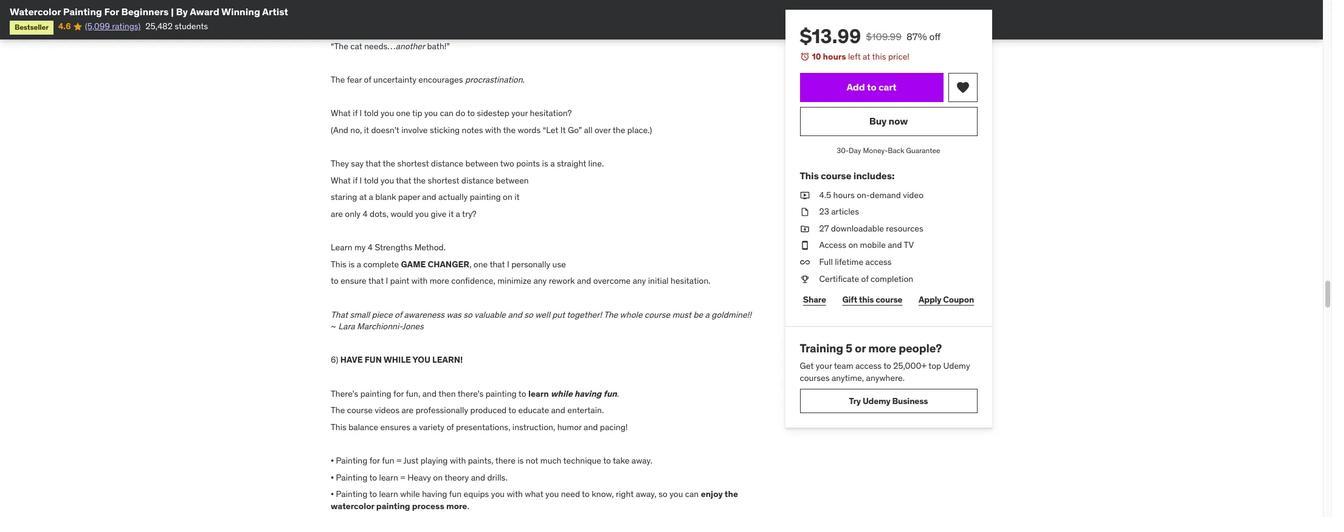 Task type: vqa. For each thing, say whether or not it's contained in the screenshot.
3rd xsmall image from the bottom of the page
yes



Task type: describe. For each thing, give the bounding box(es) containing it.
learn
[[331, 242, 353, 253]]

small
[[350, 309, 370, 320]]

the left words
[[503, 125, 516, 136]]

and inside learn my 4 strengths method. this is a complete game changer , one that i personally use to ensure that i paint with more confidence, minimize any rework and overcome any initial hesitation.
[[577, 276, 592, 287]]

2 any from the left
[[633, 276, 646, 287]]

painting up produced on the left bottom
[[486, 388, 517, 399]]

this inside learn my 4 strengths method. this is a complete game changer , one that i personally use to ensure that i paint with more confidence, minimize any rework and overcome any initial hesitation.
[[331, 259, 347, 270]]

or
[[856, 341, 867, 356]]

tip
[[412, 108, 423, 119]]

1 vertical spatial udemy
[[863, 396, 891, 407]]

fun inside 'there's painting for fun, and then there's painting to learn while having fun . the course videos are professionally produced to educate and entertain. this balance ensures a variety of presentations, instruction, humor and pacing!'
[[604, 388, 617, 399]]

rework
[[549, 276, 575, 287]]

1 any from the left
[[534, 276, 547, 287]]

try
[[850, 396, 862, 407]]

0 vertical spatial between
[[466, 158, 499, 169]]

students
[[175, 21, 208, 32]]

is inside they say that the shortest distance between two points is a straight line. what if i told you that the shortest distance between staring at a blank paper and actually painting on it are only 4 dots, would you give it a try?
[[542, 158, 549, 169]]

|
[[171, 5, 174, 18]]

add
[[847, 81, 866, 93]]

by
[[176, 5, 188, 18]]

sidestep
[[477, 108, 510, 119]]

learn inside 'there's painting for fun, and then there's painting to learn while having fun . the course videos are professionally produced to educate and entertain. this balance ensures a variety of presentations, instruction, humor and pacing!'
[[529, 388, 549, 399]]

if inside what if i told you one tip you can do to sidestep your hesitation? (and no, it doesn't involve sticking notes with the words "let it go" all over the place.)
[[353, 108, 358, 119]]

say
[[351, 158, 364, 169]]

apply
[[920, 294, 942, 305]]

of right the fear
[[364, 74, 371, 85]]

0 horizontal spatial .
[[467, 501, 469, 512]]

your inside training 5 or more people? get your team access to 25,000+ top udemy courses anytime, anywhere.
[[817, 361, 833, 372]]

this course includes:
[[801, 170, 895, 182]]

valuable
[[475, 309, 506, 320]]

25,000+
[[894, 361, 928, 372]]

get
[[801, 361, 814, 372]]

2 horizontal spatial it
[[515, 192, 520, 203]]

they say that the shortest distance between two points is a straight line. what if i told you that the shortest distance between staring at a blank paper and actually painting on it are only 4 dots, would you give it a try?
[[331, 158, 604, 220]]

"the
[[331, 41, 348, 52]]

includes:
[[854, 170, 895, 182]]

cart
[[879, 81, 897, 93]]

0 vertical spatial distance
[[431, 158, 464, 169]]

actually
[[439, 192, 468, 203]]

the inside 'there's painting for fun, and then there's painting to learn while having fun . the course videos are professionally produced to educate and entertain. this balance ensures a variety of presentations, instruction, humor and pacing!'
[[331, 405, 345, 416]]

while
[[384, 355, 411, 366]]

for for fun
[[370, 456, 380, 467]]

cat
[[351, 41, 362, 52]]

xsmall image for access on mobile and tv
[[801, 240, 810, 252]]

minimize
[[498, 276, 532, 287]]

confidence,
[[452, 276, 496, 287]]

fun inside ● painting for fun = just playing with paints, there is not much technique to take away. ● painting to learn = heavy on theory and drills.
[[382, 456, 395, 467]]

back
[[889, 146, 905, 155]]

you right tip
[[425, 108, 438, 119]]

painting inside they say that the shortest distance between two points is a straight line. what if i told you that the shortest distance between staring at a blank paper and actually painting on it are only 4 dots, would you give it a try?
[[470, 192, 501, 203]]

while inside 'there's painting for fun, and then there's painting to learn while having fun . the course videos are professionally produced to educate and entertain. this balance ensures a variety of presentations, instruction, humor and pacing!'
[[551, 388, 573, 399]]

your inside what if i told you one tip you can do to sidestep your hesitation? (and no, it doesn't involve sticking notes with the words "let it go" all over the place.)
[[512, 108, 528, 119]]

not
[[526, 456, 539, 467]]

produced
[[471, 405, 507, 416]]

try?
[[462, 209, 477, 220]]

and inside that small piece of awareness was so valuable and so well put together! the whole course must be a goldmine!! ~ lara marchionni-jones
[[508, 309, 522, 320]]

involve
[[402, 125, 428, 136]]

1 vertical spatial =
[[400, 472, 406, 483]]

piece
[[372, 309, 393, 320]]

if inside they say that the shortest distance between two points is a straight line. what if i told you that the shortest distance between staring at a blank paper and actually painting on it are only 4 dots, would you give it a try?
[[353, 175, 358, 186]]

the up paper
[[413, 175, 426, 186]]

the inside that small piece of awareness was so valuable and so well put together! the whole course must be a goldmine!! ~ lara marchionni-jones
[[604, 309, 618, 320]]

. inside 'there's painting for fun, and then there's painting to learn while having fun . the course videos are professionally produced to educate and entertain. this balance ensures a variety of presentations, instruction, humor and pacing!'
[[617, 388, 619, 399]]

now
[[889, 115, 909, 127]]

this inside the gift this course 'link'
[[860, 294, 875, 305]]

4 inside they say that the shortest distance between two points is a straight line. what if i told you that the shortest distance between staring at a blank paper and actually painting on it are only 4 dots, would you give it a try?
[[363, 209, 368, 220]]

are inside 'there's painting for fun, and then there's painting to learn while having fun . the course videos are professionally produced to educate and entertain. this balance ensures a variety of presentations, instruction, humor and pacing!'
[[402, 405, 414, 416]]

add to cart
[[847, 81, 897, 93]]

4.5 hours on-demand video
[[820, 190, 924, 200]]

that small piece of awareness was so valuable and so well put together! the whole course must be a goldmine!! ~ lara marchionni-jones
[[331, 309, 752, 332]]

2 vertical spatial learn
[[379, 489, 398, 500]]

23 articles
[[820, 206, 860, 217]]

for for fun,
[[394, 388, 404, 399]]

a left "straight"
[[551, 158, 555, 169]]

2 horizontal spatial so
[[659, 489, 668, 500]]

that down complete
[[369, 276, 384, 287]]

entertain.
[[568, 405, 604, 416]]

access on mobile and tv
[[820, 240, 915, 251]]

what if i told you one tip you can do to sidestep your hesitation? (and no, it doesn't involve sticking notes with the words "let it go" all over the place.)
[[331, 108, 652, 136]]

need
[[561, 489, 580, 500]]

of inside that small piece of awareness was so valuable and so well put together! the whole course must be a goldmine!! ~ lara marchionni-jones
[[395, 309, 402, 320]]

off
[[930, 30, 942, 43]]

share button
[[801, 288, 830, 312]]

you up blank
[[381, 175, 394, 186]]

enjoy
[[701, 489, 723, 500]]

you
[[413, 355, 431, 366]]

certificate
[[820, 273, 860, 284]]

xsmall image for 4.5
[[801, 190, 810, 201]]

guarantee
[[907, 146, 941, 155]]

much
[[541, 456, 562, 467]]

and up humor
[[551, 405, 566, 416]]

1 vertical spatial having
[[422, 489, 447, 500]]

full lifetime access
[[820, 257, 893, 268]]

know,
[[592, 489, 614, 500]]

that right say
[[366, 158, 381, 169]]

2 vertical spatial fun
[[449, 489, 462, 500]]

the right say
[[383, 158, 396, 169]]

course inside that small piece of awareness was so valuable and so well put together! the whole course must be a goldmine!! ~ lara marchionni-jones
[[645, 309, 671, 320]]

share
[[804, 294, 827, 305]]

educate
[[519, 405, 549, 416]]

coupon
[[944, 294, 975, 305]]

encourages
[[419, 74, 463, 85]]

that
[[331, 309, 348, 320]]

at inside they say that the shortest distance between two points is a straight line. what if i told you that the shortest distance between staring at a blank paper and actually painting on it are only 4 dots, would you give it a try?
[[359, 192, 367, 203]]

5
[[847, 341, 853, 356]]

they
[[331, 158, 349, 169]]

apply coupon button
[[916, 288, 978, 312]]

hesitation.
[[671, 276, 711, 287]]

painting up 'videos'
[[361, 388, 392, 399]]

● for ● painting to learn while having fun equips you with what you need to know, right away, so you can
[[331, 489, 334, 500]]

a inside learn my 4 strengths method. this is a complete game changer , one that i personally use to ensure that i paint with more confidence, minimize any rework and overcome any initial hesitation.
[[357, 259, 361, 270]]

then
[[439, 388, 456, 399]]

i inside they say that the shortest distance between two points is a straight line. what if i told you that the shortest distance between staring at a blank paper and actually painting on it are only 4 dots, would you give it a try?
[[360, 175, 362, 186]]

balance
[[349, 422, 379, 433]]

what
[[525, 489, 544, 500]]

1 horizontal spatial it
[[449, 209, 454, 220]]

$13.99 $109.99 87% off
[[801, 24, 942, 49]]

course inside 'link'
[[877, 294, 903, 305]]

told inside what if i told you one tip you can do to sidestep your hesitation? (and no, it doesn't involve sticking notes with the words "let it go" all over the place.)
[[364, 108, 379, 119]]

10
[[813, 51, 822, 62]]

award
[[190, 5, 219, 18]]

of down full lifetime access
[[862, 273, 869, 284]]

and down the entertain.
[[584, 422, 598, 433]]

team
[[835, 361, 854, 372]]

"let
[[543, 125, 559, 136]]

full
[[820, 257, 834, 268]]

and inside they say that the shortest distance between two points is a straight line. what if i told you that the shortest distance between staring at a blank paper and actually painting on it are only 4 dots, would you give it a try?
[[422, 192, 437, 203]]

it inside what if i told you one tip you can do to sidestep your hesitation? (and no, it doesn't involve sticking notes with the words "let it go" all over the place.)
[[364, 125, 369, 136]]

try udemy business
[[850, 396, 929, 407]]

0 vertical spatial this
[[801, 170, 819, 182]]

technique
[[564, 456, 602, 467]]

apply coupon
[[920, 294, 975, 305]]

people?
[[900, 341, 943, 356]]

told inside they say that the shortest distance between two points is a straight line. what if i told you that the shortest distance between staring at a blank paper and actually painting on it are only 4 dots, would you give it a try?
[[364, 175, 379, 186]]

with left what
[[507, 489, 523, 500]]

drills.
[[488, 472, 508, 483]]

one inside learn my 4 strengths method. this is a complete game changer , one that i personally use to ensure that i paint with more confidence, minimize any rework and overcome any initial hesitation.
[[474, 259, 488, 270]]

are inside they say that the shortest distance between two points is a straight line. what if i told you that the shortest distance between staring at a blank paper and actually painting on it are only 4 dots, would you give it a try?
[[331, 209, 343, 220]]

doesn't
[[371, 125, 400, 136]]

this inside 'there's painting for fun, and then there's painting to learn while having fun . the course videos are professionally produced to educate and entertain. this balance ensures a variety of presentations, instruction, humor and pacing!'
[[331, 422, 347, 433]]

to inside training 5 or more people? get your team access to 25,000+ top udemy courses anytime, anywhere.
[[884, 361, 892, 372]]

variety
[[419, 422, 445, 433]]

heavy
[[408, 472, 431, 483]]

just
[[404, 456, 419, 467]]

points
[[517, 158, 540, 169]]

business
[[893, 396, 929, 407]]

right
[[616, 489, 634, 500]]

another
[[396, 41, 425, 52]]

was
[[447, 309, 462, 320]]

● for ● painting for fun = just playing with paints, there is not much technique to take away. ● painting to learn = heavy on theory and drills.
[[331, 456, 334, 467]]



Task type: locate. For each thing, give the bounding box(es) containing it.
xsmall image for 23 articles
[[801, 206, 810, 218]]

and up equips
[[471, 472, 485, 483]]

xsmall image
[[801, 190, 810, 201], [801, 223, 810, 235], [801, 257, 810, 269], [801, 273, 810, 285]]

is inside ● painting for fun = just playing with paints, there is not much technique to take away. ● painting to learn = heavy on theory and drills.
[[518, 456, 524, 467]]

have
[[340, 355, 363, 366]]

1 vertical spatial what
[[331, 175, 351, 186]]

sticking
[[430, 125, 460, 136]]

1 vertical spatial is
[[349, 259, 355, 270]]

1 horizontal spatial .
[[523, 74, 525, 85]]

more inside the enjoy the watercolor painting process more
[[446, 501, 467, 512]]

wishlist image
[[956, 80, 971, 95]]

1 xsmall image from the top
[[801, 206, 810, 218]]

with inside what if i told you one tip you can do to sidestep your hesitation? (and no, it doesn't involve sticking notes with the words "let it go" all over the place.)
[[485, 125, 502, 136]]

i up the minimize on the left bottom of page
[[507, 259, 510, 270]]

6)
[[331, 355, 339, 366]]

for
[[394, 388, 404, 399], [370, 456, 380, 467]]

1 vertical spatial 4
[[368, 242, 373, 253]]

xsmall image left access on the top of page
[[801, 240, 810, 252]]

0 vertical spatial .
[[523, 74, 525, 85]]

xsmall image for certificate
[[801, 273, 810, 285]]

27
[[820, 223, 830, 234]]

away.
[[632, 456, 653, 467]]

distance down sticking
[[431, 158, 464, 169]]

my
[[355, 242, 366, 253]]

theory
[[445, 472, 469, 483]]

0 vertical spatial learn
[[529, 388, 549, 399]]

1 vertical spatial the
[[604, 309, 618, 320]]

0 horizontal spatial fun
[[382, 456, 395, 467]]

xsmall image left 23 at the right top
[[801, 206, 810, 218]]

0 horizontal spatial can
[[440, 108, 454, 119]]

1 horizontal spatial your
[[817, 361, 833, 372]]

to inside "button"
[[868, 81, 877, 93]]

can left do
[[440, 108, 454, 119]]

at right staring
[[359, 192, 367, 203]]

resources
[[887, 223, 924, 234]]

2 xsmall image from the top
[[801, 223, 810, 235]]

procrastination
[[465, 74, 523, 85]]

that up paper
[[396, 175, 412, 186]]

beginners
[[121, 5, 169, 18]]

more right or
[[869, 341, 897, 356]]

1 vertical spatial while
[[400, 489, 420, 500]]

0 horizontal spatial at
[[359, 192, 367, 203]]

are left only
[[331, 209, 343, 220]]

more inside learn my 4 strengths method. this is a complete game changer , one that i personally use to ensure that i paint with more confidence, minimize any rework and overcome any initial hesitation.
[[430, 276, 449, 287]]

2 vertical spatial it
[[449, 209, 454, 220]]

at right left
[[864, 51, 871, 62]]

hours for 4.5
[[834, 190, 855, 200]]

0 horizontal spatial for
[[370, 456, 380, 467]]

painting up try?
[[470, 192, 501, 203]]

1 horizontal spatial having
[[575, 388, 602, 399]]

1 vertical spatial told
[[364, 175, 379, 186]]

2 horizontal spatial fun
[[604, 388, 617, 399]]

a left try?
[[456, 209, 461, 220]]

instruction,
[[513, 422, 556, 433]]

if up no,
[[353, 108, 358, 119]]

1 horizontal spatial at
[[864, 51, 871, 62]]

1 vertical spatial on
[[849, 240, 859, 251]]

0 horizontal spatial so
[[464, 309, 473, 320]]

(5,099
[[85, 21, 110, 32]]

tv
[[905, 240, 915, 251]]

1 vertical spatial if
[[353, 175, 358, 186]]

are
[[331, 209, 343, 220], [402, 405, 414, 416]]

together!
[[567, 309, 602, 320]]

hesitation?
[[530, 108, 572, 119]]

~
[[331, 321, 336, 332]]

0 vertical spatial ●
[[331, 456, 334, 467]]

told
[[364, 108, 379, 119], [364, 175, 379, 186]]

0 horizontal spatial one
[[396, 108, 411, 119]]

painting left process
[[376, 501, 410, 512]]

can left enjoy
[[685, 489, 699, 500]]

1 horizontal spatial can
[[685, 489, 699, 500]]

and inside ● painting for fun = just playing with paints, there is not much technique to take away. ● painting to learn = heavy on theory and drills.
[[471, 472, 485, 483]]

hours
[[824, 51, 847, 62], [834, 190, 855, 200]]

there's painting for fun, and then there's painting to learn while having fun . the course videos are professionally produced to educate and entertain. this balance ensures a variety of presentations, instruction, humor and pacing!
[[331, 388, 628, 433]]

0 vertical spatial fun
[[604, 388, 617, 399]]

access down or
[[856, 361, 882, 372]]

1 horizontal spatial any
[[633, 276, 646, 287]]

game
[[401, 259, 426, 270]]

0 vertical spatial while
[[551, 388, 573, 399]]

access inside training 5 or more people? get your team access to 25,000+ top udemy courses anytime, anywhere.
[[856, 361, 882, 372]]

what inside what if i told you one tip you can do to sidestep your hesitation? (and no, it doesn't involve sticking notes with the words "let it go" all over the place.)
[[331, 108, 351, 119]]

alarm image
[[801, 52, 810, 61]]

is up "ensure"
[[349, 259, 355, 270]]

shortest
[[398, 158, 429, 169], [428, 175, 460, 186]]

painting for for
[[63, 5, 102, 18]]

with inside learn my 4 strengths method. this is a complete game changer , one that i personally use to ensure that i paint with more confidence, minimize any rework and overcome any initial hesitation.
[[412, 276, 428, 287]]

on up full lifetime access
[[849, 240, 859, 251]]

2 if from the top
[[353, 175, 358, 186]]

what inside they say that the shortest distance between two points is a straight line. what if i told you that the shortest distance between staring at a blank paper and actually painting on it are only 4 dots, would you give it a try?
[[331, 175, 351, 186]]

0 horizontal spatial it
[[364, 125, 369, 136]]

a right be
[[705, 309, 710, 320]]

presentations,
[[456, 422, 511, 433]]

with up theory
[[450, 456, 466, 467]]

1 vertical spatial one
[[474, 259, 488, 270]]

1 vertical spatial hours
[[834, 190, 855, 200]]

1 vertical spatial this
[[331, 259, 347, 270]]

one right ,
[[474, 259, 488, 270]]

certificate of completion
[[820, 273, 914, 284]]

1 vertical spatial distance
[[462, 175, 494, 186]]

xsmall image
[[801, 206, 810, 218], [801, 240, 810, 252]]

1 horizontal spatial on
[[503, 192, 513, 203]]

0 vertical spatial 4
[[363, 209, 368, 220]]

3 ● from the top
[[331, 489, 334, 500]]

between left two
[[466, 158, 499, 169]]

more inside training 5 or more people? get your team access to 25,000+ top udemy courses anytime, anywhere.
[[869, 341, 897, 356]]

downloadable
[[832, 223, 885, 234]]

a left blank
[[369, 192, 374, 203]]

articles
[[832, 206, 860, 217]]

for down balance
[[370, 456, 380, 467]]

distance up the actually
[[462, 175, 494, 186]]

0 vertical spatial at
[[864, 51, 871, 62]]

of right piece
[[395, 309, 402, 320]]

0 vertical spatial xsmall image
[[801, 206, 810, 218]]

to inside what if i told you one tip you can do to sidestep your hesitation? (and no, it doesn't involve sticking notes with the words "let it go" all over the place.)
[[467, 108, 475, 119]]

on down two
[[503, 192, 513, 203]]

lara
[[338, 321, 355, 332]]

1 horizontal spatial is
[[518, 456, 524, 467]]

2 vertical spatial on
[[433, 472, 443, 483]]

painting for to
[[336, 489, 368, 500]]

udemy inside training 5 or more people? get your team access to 25,000+ top udemy courses anytime, anywhere.
[[944, 361, 971, 372]]

1 vertical spatial between
[[496, 175, 529, 186]]

2 vertical spatial the
[[331, 405, 345, 416]]

0 horizontal spatial is
[[349, 259, 355, 270]]

3 xsmall image from the top
[[801, 257, 810, 269]]

2 horizontal spatial on
[[849, 240, 859, 251]]

watercolor
[[10, 5, 61, 18]]

of inside 'there's painting for fun, and then there's painting to learn while having fun . the course videos are professionally produced to educate and entertain. this balance ensures a variety of presentations, instruction, humor and pacing!'
[[447, 422, 454, 433]]

is left not on the bottom left of page
[[518, 456, 524, 467]]

marchionni-
[[357, 321, 402, 332]]

can inside what if i told you one tip you can do to sidestep your hesitation? (and no, it doesn't involve sticking notes with the words "let it go" all over the place.)
[[440, 108, 454, 119]]

so left well
[[524, 309, 533, 320]]

0 horizontal spatial having
[[422, 489, 447, 500]]

having inside 'there's painting for fun, and then there's painting to learn while having fun . the course videos are professionally produced to educate and entertain. this balance ensures a variety of presentations, instruction, humor and pacing!'
[[575, 388, 602, 399]]

two
[[501, 158, 515, 169]]

$109.99
[[867, 30, 903, 43]]

pacing!
[[600, 422, 628, 433]]

your up courses
[[817, 361, 833, 372]]

xsmall image for 27
[[801, 223, 810, 235]]

fun
[[604, 388, 617, 399], [382, 456, 395, 467], [449, 489, 462, 500]]

i left paint
[[386, 276, 388, 287]]

add to cart button
[[801, 73, 944, 102]]

fun up the entertain.
[[604, 388, 617, 399]]

distance
[[431, 158, 464, 169], [462, 175, 494, 186]]

this right gift on the right of the page
[[860, 294, 875, 305]]

shortest up the actually
[[428, 175, 460, 186]]

(and
[[331, 125, 349, 136]]

method.
[[415, 242, 446, 253]]

i up no,
[[360, 108, 362, 119]]

well
[[535, 309, 550, 320]]

1 vertical spatial fun
[[382, 456, 395, 467]]

2 what from the top
[[331, 175, 351, 186]]

a down the my
[[357, 259, 361, 270]]

0 vertical spatial on
[[503, 192, 513, 203]]

bath!"
[[427, 41, 450, 52]]

the inside the enjoy the watercolor painting process more
[[725, 489, 738, 500]]

1 horizontal spatial are
[[402, 405, 414, 416]]

1 vertical spatial are
[[402, 405, 414, 416]]

0 horizontal spatial on
[[433, 472, 443, 483]]

with down game
[[412, 276, 428, 287]]

0 vertical spatial for
[[394, 388, 404, 399]]

goldmine!!
[[712, 309, 752, 320]]

4 xsmall image from the top
[[801, 273, 810, 285]]

xsmall image for full
[[801, 257, 810, 269]]

more down changer
[[430, 276, 449, 287]]

that up the minimize on the left bottom of page
[[490, 259, 505, 270]]

give
[[431, 209, 447, 220]]

demand
[[871, 190, 902, 200]]

artist
[[262, 5, 288, 18]]

0 vertical spatial your
[[512, 108, 528, 119]]

needs…
[[364, 41, 396, 52]]

10 hours left at this price!
[[813, 51, 910, 62]]

it right give
[[449, 209, 454, 220]]

dots,
[[370, 209, 389, 220]]

0 vertical spatial more
[[430, 276, 449, 287]]

and right rework
[[577, 276, 592, 287]]

1 vertical spatial xsmall image
[[801, 240, 810, 252]]

painting
[[63, 5, 102, 18], [336, 456, 368, 467], [336, 472, 368, 483], [336, 489, 368, 500]]

painting for for
[[336, 456, 368, 467]]

2 horizontal spatial .
[[617, 388, 619, 399]]

1 horizontal spatial fun
[[449, 489, 462, 500]]

1 vertical spatial more
[[869, 341, 897, 356]]

playing
[[421, 456, 448, 467]]

you right away,
[[670, 489, 683, 500]]

blank
[[376, 192, 396, 203]]

23
[[820, 206, 830, 217]]

the down the there's in the bottom of the page
[[331, 405, 345, 416]]

course up 4.5 at the top right of the page
[[822, 170, 852, 182]]

with
[[485, 125, 502, 136], [412, 276, 428, 287], [450, 456, 466, 467], [507, 489, 523, 500]]

2 ● from the top
[[331, 472, 334, 483]]

= left just
[[397, 456, 402, 467]]

one
[[396, 108, 411, 119], [474, 259, 488, 270]]

hours right 10
[[824, 51, 847, 62]]

while down heavy
[[400, 489, 420, 500]]

top
[[929, 361, 942, 372]]

for inside 'there's painting for fun, and then there's painting to learn while having fun . the course videos are professionally produced to educate and entertain. this balance ensures a variety of presentations, instruction, humor and pacing!'
[[394, 388, 404, 399]]

for inside ● painting for fun = just playing with paints, there is not much technique to take away. ● painting to learn = heavy on theory and drills.
[[370, 456, 380, 467]]

between down two
[[496, 175, 529, 186]]

0 vertical spatial =
[[397, 456, 402, 467]]

of right variety
[[447, 422, 454, 433]]

is right points
[[542, 158, 549, 169]]

access
[[866, 257, 893, 268], [856, 361, 882, 372]]

it down points
[[515, 192, 520, 203]]

and left tv
[[889, 240, 903, 251]]

i down say
[[360, 175, 362, 186]]

1 vertical spatial shortest
[[428, 175, 460, 186]]

1 vertical spatial can
[[685, 489, 699, 500]]

learn inside ● painting for fun = just playing with paints, there is not much technique to take away. ● painting to learn = heavy on theory and drills.
[[379, 472, 398, 483]]

so right was on the bottom left of page
[[464, 309, 473, 320]]

the left whole
[[604, 309, 618, 320]]

1 vertical spatial for
[[370, 456, 380, 467]]

4 right only
[[363, 209, 368, 220]]

completion
[[871, 273, 914, 284]]

having
[[575, 388, 602, 399], [422, 489, 447, 500]]

this left price!
[[873, 51, 887, 62]]

0 vertical spatial one
[[396, 108, 411, 119]]

access
[[820, 240, 847, 251]]

. up pacing!
[[617, 388, 619, 399]]

2 xsmall image from the top
[[801, 240, 810, 252]]

bestseller
[[15, 23, 49, 32]]

the
[[331, 74, 345, 85], [604, 309, 618, 320], [331, 405, 345, 416]]

more down equips
[[446, 501, 467, 512]]

course down completion
[[877, 294, 903, 305]]

told up doesn't
[[364, 108, 379, 119]]

4.6
[[58, 21, 71, 32]]

on inside they say that the shortest distance between two points is a straight line. what if i told you that the shortest distance between staring at a blank paper and actually painting on it are only 4 dots, would you give it a try?
[[503, 192, 513, 203]]

"the cat needs… another bath!"
[[331, 41, 450, 52]]

you up doesn't
[[381, 108, 394, 119]]

any down personally
[[534, 276, 547, 287]]

0 horizontal spatial udemy
[[863, 396, 891, 407]]

fun left just
[[382, 456, 395, 467]]

0 vertical spatial if
[[353, 108, 358, 119]]

the right enjoy
[[725, 489, 738, 500]]

line.
[[589, 158, 604, 169]]

0 horizontal spatial while
[[400, 489, 420, 500]]

if
[[353, 108, 358, 119], [353, 175, 358, 186]]

the left the fear
[[331, 74, 345, 85]]

1 xsmall image from the top
[[801, 190, 810, 201]]

1 vertical spatial access
[[856, 361, 882, 372]]

xsmall image left 27 at the right
[[801, 223, 810, 235]]

1 told from the top
[[364, 108, 379, 119]]

fun down theory
[[449, 489, 462, 500]]

and right valuable
[[508, 309, 522, 320]]

is
[[542, 158, 549, 169], [349, 259, 355, 270], [518, 456, 524, 467]]

whole
[[620, 309, 643, 320]]

4 right the my
[[368, 242, 373, 253]]

what down they
[[331, 175, 351, 186]]

a inside that small piece of awareness was so valuable and so well put together! the whole course must be a goldmine!! ~ lara marchionni-jones
[[705, 309, 710, 320]]

0 vertical spatial hours
[[824, 51, 847, 62]]

1 horizontal spatial while
[[551, 388, 573, 399]]

1 what from the top
[[331, 108, 351, 119]]

25,482 students
[[146, 21, 208, 32]]

on down playing
[[433, 472, 443, 483]]

2 vertical spatial this
[[331, 422, 347, 433]]

at
[[864, 51, 871, 62], [359, 192, 367, 203]]

there's
[[331, 388, 358, 399]]

and right fun,
[[423, 388, 437, 399]]

0 vertical spatial is
[[542, 158, 549, 169]]

any left the initial
[[633, 276, 646, 287]]

are down fun,
[[402, 405, 414, 416]]

udemy right try
[[863, 396, 891, 407]]

2 vertical spatial ●
[[331, 489, 334, 500]]

for left fun,
[[394, 388, 404, 399]]

course inside 'there's painting for fun, and then there's painting to learn while having fun . the course videos are professionally produced to educate and entertain. this balance ensures a variety of presentations, instruction, humor and pacing!'
[[347, 405, 373, 416]]

2 vertical spatial is
[[518, 456, 524, 467]]

so right away,
[[659, 489, 668, 500]]

0 vertical spatial it
[[364, 125, 369, 136]]

on inside ● painting for fun = just playing with paints, there is not much technique to take away. ● painting to learn = heavy on theory and drills.
[[433, 472, 443, 483]]

2 told from the top
[[364, 175, 379, 186]]

0 horizontal spatial any
[[534, 276, 547, 287]]

painting inside the enjoy the watercolor painting process more
[[376, 501, 410, 512]]

xsmall image left full
[[801, 257, 810, 269]]

your up words
[[512, 108, 528, 119]]

a inside 'there's painting for fun, and then there's painting to learn while having fun . the course videos are professionally produced to educate and entertain. this balance ensures a variety of presentations, instruction, humor and pacing!'
[[413, 422, 417, 433]]

1 horizontal spatial so
[[524, 309, 533, 320]]

1 vertical spatial your
[[817, 361, 833, 372]]

what up (and
[[331, 108, 351, 119]]

process
[[412, 501, 445, 512]]

i
[[360, 108, 362, 119], [360, 175, 362, 186], [507, 259, 510, 270], [386, 276, 388, 287]]

enjoy the watercolor painting process more
[[331, 489, 738, 512]]

the right over at the top of page
[[613, 125, 626, 136]]

0 vertical spatial the
[[331, 74, 345, 85]]

you left give
[[416, 209, 429, 220]]

0 vertical spatial this
[[873, 51, 887, 62]]

0 vertical spatial can
[[440, 108, 454, 119]]

anytime,
[[832, 373, 865, 384]]

0 vertical spatial what
[[331, 108, 351, 119]]

with inside ● painting for fun = just playing with paints, there is not much technique to take away. ● painting to learn = heavy on theory and drills.
[[450, 456, 466, 467]]

0 horizontal spatial your
[[512, 108, 528, 119]]

0 vertical spatial told
[[364, 108, 379, 119]]

to inside learn my 4 strengths method. this is a complete game changer , one that i personally use to ensure that i paint with more confidence, minimize any rework and overcome any initial hesitation.
[[331, 276, 339, 287]]

there
[[496, 456, 516, 467]]

1 vertical spatial ●
[[331, 472, 334, 483]]

paint
[[390, 276, 410, 287]]

i inside what if i told you one tip you can do to sidestep your hesitation? (and no, it doesn't involve sticking notes with the words "let it go" all over the place.)
[[360, 108, 362, 119]]

xsmall image left 4.5 at the top right of the page
[[801, 190, 810, 201]]

1 horizontal spatial one
[[474, 259, 488, 270]]

you down drills.
[[491, 489, 505, 500]]

. down equips
[[467, 501, 469, 512]]

4 inside learn my 4 strengths method. this is a complete game changer , one that i personally use to ensure that i paint with more confidence, minimize any rework and overcome any initial hesitation.
[[368, 242, 373, 253]]

hours up articles
[[834, 190, 855, 200]]

2 vertical spatial more
[[446, 501, 467, 512]]

no,
[[351, 125, 362, 136]]

is inside learn my 4 strengths method. this is a complete game changer , one that i personally use to ensure that i paint with more confidence, minimize any rework and overcome any initial hesitation.
[[349, 259, 355, 270]]

0 vertical spatial are
[[331, 209, 343, 220]]

2 vertical spatial .
[[467, 501, 469, 512]]

overcome
[[594, 276, 631, 287]]

0 vertical spatial access
[[866, 257, 893, 268]]

one inside what if i told you one tip you can do to sidestep your hesitation? (and no, it doesn't involve sticking notes with the words "let it go" all over the place.)
[[396, 108, 411, 119]]

= left heavy
[[400, 472, 406, 483]]

left
[[849, 51, 862, 62]]

1 vertical spatial this
[[860, 294, 875, 305]]

you right what
[[546, 489, 559, 500]]

1 if from the top
[[353, 108, 358, 119]]

1 ● from the top
[[331, 456, 334, 467]]

0 vertical spatial shortest
[[398, 158, 429, 169]]

one left tip
[[396, 108, 411, 119]]

0 vertical spatial having
[[575, 388, 602, 399]]

hours for 10
[[824, 51, 847, 62]]



